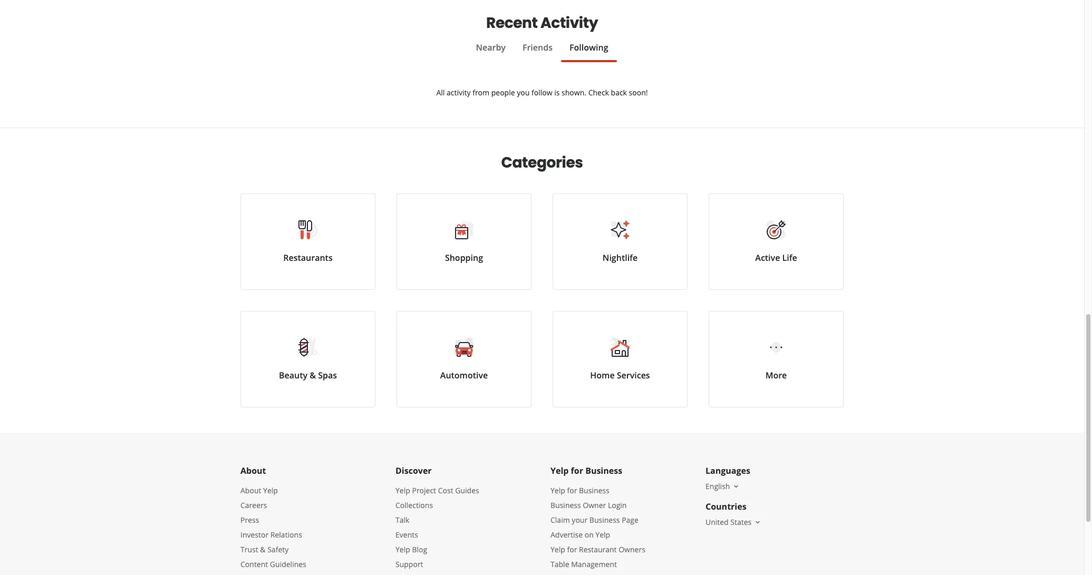 Task type: vqa. For each thing, say whether or not it's contained in the screenshot.
the About Yelp Careers Press Investor Relations Trust & Safety Content Guidelines
yes



Task type: locate. For each thing, give the bounding box(es) containing it.
0 vertical spatial 16 chevron down v2 image
[[733, 483, 741, 491]]

about up about yelp link
[[241, 465, 266, 477]]

events
[[396, 530, 418, 540]]

& right trust at the bottom of the page
[[260, 545, 266, 555]]

yelp inside about yelp careers press investor relations trust & safety content guidelines
[[263, 486, 278, 496]]

16 chevron down v2 image inside english dropdown button
[[733, 483, 741, 491]]

1 horizontal spatial &
[[310, 370, 316, 381]]

2 vertical spatial for
[[567, 545, 577, 555]]

active life link
[[709, 194, 844, 290]]

guides
[[455, 486, 479, 496]]

home services link
[[553, 311, 688, 408]]

nightlife
[[603, 252, 638, 264]]

restaurants
[[284, 252, 333, 264]]

&
[[310, 370, 316, 381], [260, 545, 266, 555]]

owner
[[583, 501, 606, 511]]

for for yelp for business
[[571, 465, 584, 477]]

united
[[706, 518, 729, 528]]

16 chevron down v2 image inside united states popup button
[[754, 519, 763, 527]]

business down owner
[[590, 516, 620, 526]]

investor
[[241, 530, 269, 540]]

about
[[241, 465, 266, 477], [241, 486, 261, 496]]

for down advertise
[[567, 545, 577, 555]]

16 chevron down v2 image down languages
[[733, 483, 741, 491]]

0 horizontal spatial &
[[260, 545, 266, 555]]

activity
[[541, 13, 598, 33]]

2 about from the top
[[241, 486, 261, 496]]

life
[[783, 252, 798, 264]]

0 horizontal spatial 16 chevron down v2 image
[[733, 483, 741, 491]]

& inside about yelp careers press investor relations trust & safety content guidelines
[[260, 545, 266, 555]]

project
[[412, 486, 436, 496]]

16 chevron down v2 image
[[733, 483, 741, 491], [754, 519, 763, 527]]

business owner login link
[[551, 501, 627, 511]]

yelp up 'table'
[[551, 545, 566, 555]]

16 chevron down v2 image right states
[[754, 519, 763, 527]]

you
[[517, 88, 530, 98]]

nightlife link
[[553, 194, 688, 290]]

1 vertical spatial about
[[241, 486, 261, 496]]

for for yelp for business business owner login claim your business page advertise on yelp yelp for restaurant owners table management
[[567, 486, 577, 496]]

automotive link
[[397, 311, 532, 408]]

yelp up "yelp for business" link
[[551, 465, 569, 477]]

careers link
[[241, 501, 267, 511]]

press
[[241, 516, 259, 526]]

about for about
[[241, 465, 266, 477]]

yelp blog link
[[396, 545, 427, 555]]

yelp down "events"
[[396, 545, 410, 555]]

tab list containing nearby
[[241, 41, 844, 62]]

active
[[756, 252, 781, 264]]

tab list
[[241, 41, 844, 62]]

yelp up careers "link"
[[263, 486, 278, 496]]

recent activity
[[486, 13, 598, 33]]

recent
[[486, 13, 538, 33]]

claim
[[551, 516, 570, 526]]

english button
[[706, 482, 741, 492]]

1 about from the top
[[241, 465, 266, 477]]

yelp right the "on"
[[596, 530, 611, 540]]

1 vertical spatial 16 chevron down v2 image
[[754, 519, 763, 527]]

management
[[572, 560, 617, 570]]

trust & safety link
[[241, 545, 289, 555]]

check
[[589, 88, 609, 98]]

16 chevron down v2 image for languages
[[733, 483, 741, 491]]

for
[[571, 465, 584, 477], [567, 486, 577, 496], [567, 545, 577, 555]]

& left spas
[[310, 370, 316, 381]]

0 vertical spatial for
[[571, 465, 584, 477]]

follow
[[532, 88, 553, 98]]

nearby
[[476, 42, 506, 53]]

about up careers "link"
[[241, 486, 261, 496]]

collections link
[[396, 501, 433, 511]]

countries
[[706, 501, 747, 513]]

business
[[586, 465, 623, 477], [579, 486, 610, 496], [551, 501, 581, 511], [590, 516, 620, 526]]

friends
[[523, 42, 553, 53]]

from
[[473, 88, 490, 98]]

advertise
[[551, 530, 583, 540]]

& inside category navigation section 'navigation'
[[310, 370, 316, 381]]

page
[[622, 516, 639, 526]]

back
[[611, 88, 627, 98]]

yelp for business business owner login claim your business page advertise on yelp yelp for restaurant owners table management
[[551, 486, 646, 570]]

1 vertical spatial for
[[567, 486, 577, 496]]

0 vertical spatial &
[[310, 370, 316, 381]]

support
[[396, 560, 423, 570]]

about inside about yelp careers press investor relations trust & safety content guidelines
[[241, 486, 261, 496]]

yelp for business link
[[551, 486, 610, 496]]

1 vertical spatial &
[[260, 545, 266, 555]]

your
[[572, 516, 588, 526]]

restaurant
[[579, 545, 617, 555]]

0 vertical spatial about
[[241, 465, 266, 477]]

for up "yelp for business" link
[[571, 465, 584, 477]]

safety
[[268, 545, 289, 555]]

yelp
[[551, 465, 569, 477], [263, 486, 278, 496], [396, 486, 410, 496], [551, 486, 566, 496], [596, 530, 611, 540], [396, 545, 410, 555], [551, 545, 566, 555]]

login
[[608, 501, 627, 511]]

claim your business page link
[[551, 516, 639, 526]]

categories
[[502, 152, 583, 173]]

languages
[[706, 465, 751, 477]]

advertise on yelp link
[[551, 530, 611, 540]]

for up business owner login link
[[567, 486, 577, 496]]

1 horizontal spatial 16 chevron down v2 image
[[754, 519, 763, 527]]



Task type: describe. For each thing, give the bounding box(es) containing it.
content guidelines link
[[241, 560, 306, 570]]

talk link
[[396, 516, 410, 526]]

cost
[[438, 486, 454, 496]]

states
[[731, 518, 752, 528]]

soon!
[[629, 88, 648, 98]]

business up 'claim'
[[551, 501, 581, 511]]

guidelines
[[270, 560, 306, 570]]

content
[[241, 560, 268, 570]]

careers
[[241, 501, 267, 511]]

events link
[[396, 530, 418, 540]]

following
[[570, 42, 609, 53]]

english
[[706, 482, 730, 492]]

shopping
[[445, 252, 483, 264]]

talk
[[396, 516, 410, 526]]

united states button
[[706, 518, 763, 528]]

about yelp link
[[241, 486, 278, 496]]

press link
[[241, 516, 259, 526]]

all activity from people you follow is shown. check back soon!
[[437, 88, 648, 98]]

restaurants link
[[241, 194, 376, 290]]

business up owner
[[579, 486, 610, 496]]

yelp project cost guides link
[[396, 486, 479, 496]]

beauty & spas link
[[241, 311, 376, 408]]

category navigation section navigation
[[230, 128, 855, 433]]

is
[[555, 88, 560, 98]]

activity
[[447, 88, 471, 98]]

business up "yelp for business" link
[[586, 465, 623, 477]]

all
[[437, 88, 445, 98]]

more link
[[709, 311, 844, 408]]

table management link
[[551, 560, 617, 570]]

home
[[591, 370, 615, 381]]

discover
[[396, 465, 432, 477]]

owners
[[619, 545, 646, 555]]

about yelp careers press investor relations trust & safety content guidelines
[[241, 486, 306, 570]]

united states
[[706, 518, 752, 528]]

support link
[[396, 560, 423, 570]]

beauty
[[279, 370, 308, 381]]

blog
[[412, 545, 427, 555]]

yelp project cost guides collections talk events yelp blog support
[[396, 486, 479, 570]]

trust
[[241, 545, 258, 555]]

yelp up 'claim'
[[551, 486, 566, 496]]

yelp for restaurant owners link
[[551, 545, 646, 555]]

collections
[[396, 501, 433, 511]]

16 chevron down v2 image for countries
[[754, 519, 763, 527]]

more
[[766, 370, 787, 381]]

automotive
[[440, 370, 488, 381]]

spas
[[318, 370, 337, 381]]

explore recent activity section section
[[241, 0, 844, 128]]

on
[[585, 530, 594, 540]]

yelp up the collections
[[396, 486, 410, 496]]

people
[[492, 88, 515, 98]]

investor relations link
[[241, 530, 302, 540]]

relations
[[271, 530, 302, 540]]

table
[[551, 560, 570, 570]]

yelp for business
[[551, 465, 623, 477]]

beauty & spas
[[279, 370, 337, 381]]

active life
[[756, 252, 798, 264]]

shopping link
[[397, 194, 532, 290]]

shown.
[[562, 88, 587, 98]]

services
[[617, 370, 650, 381]]

home services
[[591, 370, 650, 381]]

about for about yelp careers press investor relations trust & safety content guidelines
[[241, 486, 261, 496]]



